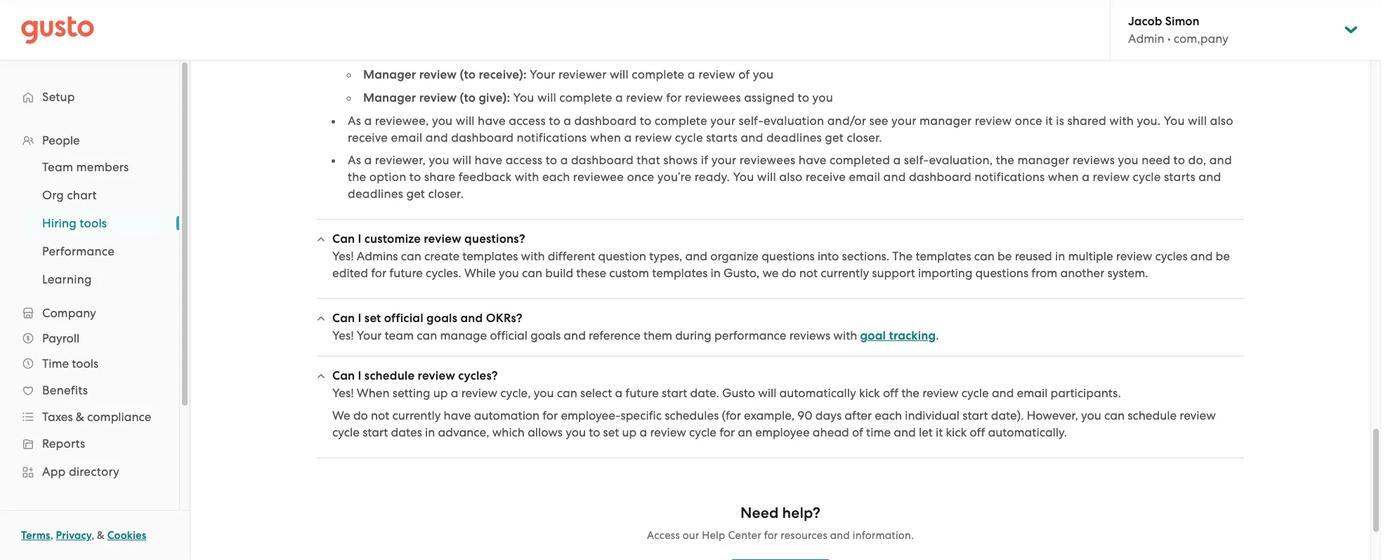 Task type: locate. For each thing, give the bounding box(es) containing it.
2 can from the top
[[332, 311, 355, 326]]

when down is
[[1048, 170, 1079, 184]]

reviews down shared
[[1073, 153, 1115, 167]]

you inside yes! admins can create templates with different question types, and organize questions into sections. the templates can be reused in multiple review cycles and be edited for future cycles. while you can build these custom templates in gusto, we do not currently support importing questions from another system.
[[499, 266, 519, 280]]

cycles?
[[458, 369, 498, 384]]

yes! up we
[[332, 386, 354, 401]]

get down the share
[[406, 187, 425, 201]]

cycle,
[[500, 386, 531, 401]]

schedule inside we do not currently have automation for employee-specific schedules (for example, 90 days after each individual start date). however, you can schedule review cycle start dates in advance, which allows you to set up a review cycle for an employee ahead of time and let it kick off automatically.
[[1128, 409, 1177, 423]]

i for schedule
[[358, 369, 362, 384]]

cycle down need
[[1133, 170, 1161, 184]]

start up schedules at bottom
[[662, 386, 687, 401]]

list containing people
[[0, 128, 179, 561]]

1 horizontal spatial ,
[[91, 530, 94, 542]]

0 vertical spatial start
[[662, 386, 687, 401]]

you right you.
[[1164, 114, 1185, 128]]

1 vertical spatial of
[[852, 426, 863, 440]]

as for as a reviewee, you will have access to a dashboard to complete your self-evaluation and/or see your manager review once it is shared with you. you will also receive email and dashboard notifications when a review cycle starts and deadlines get closer.
[[348, 114, 361, 128]]

with left goal
[[834, 329, 857, 343]]

setup link
[[14, 84, 165, 110]]

1 vertical spatial up
[[622, 426, 637, 440]]

1 horizontal spatial email
[[849, 170, 881, 184]]

1 horizontal spatial official
[[490, 329, 528, 343]]

2 (to from the top
[[460, 91, 476, 105]]

2 yes! from the top
[[332, 329, 354, 343]]

time
[[866, 426, 891, 440]]

goal
[[860, 329, 886, 344]]

1 horizontal spatial goals
[[531, 329, 561, 343]]

manager
[[920, 114, 972, 128], [1018, 153, 1070, 167]]

1 horizontal spatial when
[[1048, 170, 1079, 184]]

you're
[[658, 170, 692, 184]]

your inside as a reviewer, you will have access to a dashboard that shows if your reviewees have completed a self-evaluation, the manager reviews you need to do, and the option to share feedback with each reviewee once you're ready. you will also receive email and dashboard notifications when a review cycle starts and deadlines get closer.
[[712, 153, 737, 167]]

1 vertical spatial kick
[[946, 426, 967, 440]]

0 vertical spatial future
[[389, 266, 423, 280]]

start left dates
[[363, 426, 388, 440]]

be left reused at the right top of page
[[998, 249, 1012, 263]]

specific
[[621, 409, 662, 423]]

of inside manager review (to receive): your reviewer will complete a review of you
[[739, 67, 750, 82]]

access inside as a reviewer, you will have access to a dashboard that shows if your reviewees have completed a self-evaluation, the manager reviews you need to do, and the option to share feedback with each reviewee once you're ready. you will also receive email and dashboard notifications when a review cycle starts and deadlines get closer.
[[506, 153, 543, 167]]

0 vertical spatial deadlines
[[767, 131, 822, 145]]

with
[[1110, 114, 1134, 128], [515, 170, 539, 184], [521, 249, 545, 263], [834, 329, 857, 343]]

reviewees left assigned on the right
[[685, 91, 741, 105]]

1 vertical spatial you
[[1164, 114, 1185, 128]]

reviewees inside as a reviewer, you will have access to a dashboard that shows if your reviewees have completed a self-evaluation, the manager reviews you need to do, and the option to share feedback with each reviewee once you're ready. you will also receive email and dashboard notifications when a review cycle starts and deadlines get closer.
[[740, 153, 796, 167]]

receive down completed at the right top of page
[[806, 170, 846, 184]]

when
[[357, 386, 390, 401]]

goals down build
[[531, 329, 561, 343]]

will down manager review (to receive): your reviewer will complete a review of you at top
[[538, 91, 556, 105]]

0 horizontal spatial deadlines
[[348, 187, 403, 201]]

future down admins
[[389, 266, 423, 280]]

tools for time tools
[[72, 357, 99, 371]]

1 vertical spatial reviews
[[790, 329, 831, 343]]

0 horizontal spatial receive
[[348, 131, 388, 145]]

access down the 'give):'
[[509, 114, 546, 128]]

yes! admins can create templates with different question types, and organize questions into sections. the templates can be reused in multiple review cycles and be edited for future cycles. while you can build these custom templates in gusto, we do not currently support importing questions from another system.
[[332, 249, 1230, 280]]

of down after
[[852, 426, 863, 440]]

can for can i set official goals and okrs?
[[332, 311, 355, 326]]

0 vertical spatial self-
[[739, 114, 764, 128]]

to
[[798, 91, 810, 105], [549, 114, 561, 128], [640, 114, 652, 128], [546, 153, 557, 167], [1174, 153, 1186, 167], [410, 170, 421, 184], [589, 426, 600, 440]]

1 horizontal spatial kick
[[946, 426, 967, 440]]

manager for manager review (to give):
[[363, 91, 416, 105]]

0 vertical spatial notifications
[[517, 131, 587, 145]]

0 vertical spatial receive
[[348, 131, 388, 145]]

app
[[42, 465, 66, 479]]

you
[[513, 91, 534, 105], [1164, 114, 1185, 128], [733, 170, 754, 184]]

automatically
[[780, 386, 856, 401]]

1 horizontal spatial schedule
[[1128, 409, 1177, 423]]

reviewee,
[[375, 114, 429, 128]]

,
[[50, 530, 53, 542], [91, 530, 94, 542]]

admin
[[1128, 32, 1165, 46]]

1 horizontal spatial deadlines
[[767, 131, 822, 145]]

0 horizontal spatial start
[[363, 426, 388, 440]]

i down edited
[[358, 311, 362, 326]]

customize
[[365, 232, 421, 247]]

a inside we do not currently have automation for employee-specific schedules (for example, 90 days after each individual start date). however, you can schedule review cycle start dates in advance, which allows you to set up a review cycle for an employee ahead of time and let it kick off automatically.
[[640, 426, 647, 440]]

1 can from the top
[[332, 232, 355, 247]]

list
[[332, 23, 1244, 202], [348, 43, 1244, 107], [0, 128, 179, 561], [0, 153, 179, 294]]

hiring
[[42, 216, 77, 230]]

have
[[478, 114, 506, 128], [475, 153, 503, 167], [799, 153, 827, 167], [444, 409, 471, 423]]

1 i from the top
[[358, 232, 362, 247]]

1 horizontal spatial each
[[875, 409, 902, 423]]

1 horizontal spatial be
[[1216, 249, 1230, 263]]

currently
[[821, 266, 869, 280], [392, 409, 441, 423]]

1 horizontal spatial set
[[603, 426, 619, 440]]

goals inside yes! your team can manage official goals and reference them during performance reviews with goal tracking .
[[531, 329, 561, 343]]

1 vertical spatial complete
[[560, 91, 612, 105]]

is
[[1056, 114, 1065, 128]]

1 vertical spatial also
[[779, 170, 803, 184]]

1 (to from the top
[[460, 67, 476, 82]]

edited
[[332, 266, 368, 280]]

1 vertical spatial once
[[627, 170, 655, 184]]

cycle
[[675, 131, 703, 145], [1133, 170, 1161, 184], [962, 386, 989, 401], [332, 426, 360, 440], [689, 426, 717, 440]]

yes! left team
[[332, 329, 354, 343]]

0 vertical spatial kick
[[859, 386, 880, 401]]

and left reference
[[564, 329, 586, 343]]

example,
[[744, 409, 795, 423]]

notifications down manager review (to give): you will complete a review for reviewees assigned to you
[[517, 131, 587, 145]]

app directory link
[[14, 460, 165, 485]]

kick up after
[[859, 386, 880, 401]]

ahead
[[813, 426, 849, 440]]

can i customize review questions?
[[332, 232, 525, 247]]

will up the example,
[[758, 386, 777, 401]]

1 vertical spatial manager
[[1018, 153, 1070, 167]]

a inside manager review (to give): you will complete a review for reviewees assigned to you
[[615, 91, 623, 105]]

reviewees down "as a reviewee, you will have access to a dashboard to complete your self-evaluation and/or see your manager review once it is shared with you. you will also receive email and dashboard notifications when a review cycle starts and deadlines get closer."
[[740, 153, 796, 167]]

see
[[869, 114, 889, 128]]

manager inside "as a reviewee, you will have access to a dashboard to complete your self-evaluation and/or see your manager review once it is shared with you. you will also receive email and dashboard notifications when a review cycle starts and deadlines get closer."
[[920, 114, 972, 128]]

admins
[[357, 249, 398, 263]]

future up specific
[[626, 386, 659, 401]]

simon
[[1165, 14, 1200, 29]]

benefits
[[42, 384, 88, 398]]

access for with
[[506, 153, 543, 167]]

with left you.
[[1110, 114, 1134, 128]]

not down when
[[371, 409, 389, 423]]

review
[[419, 67, 457, 82], [699, 67, 736, 82], [419, 91, 457, 105], [626, 91, 663, 105], [975, 114, 1012, 128], [635, 131, 672, 145], [1093, 170, 1130, 184], [424, 232, 462, 247], [1116, 249, 1153, 263], [418, 369, 455, 384], [461, 386, 498, 401], [923, 386, 959, 401], [1180, 409, 1216, 423], [650, 426, 686, 440]]

for inside yes! admins can create templates with different question types, and organize questions into sections. the templates can be reused in multiple review cycles and be edited for future cycles. while you can build these custom templates in gusto, we do not currently support importing questions from another system.
[[371, 266, 387, 280]]

off
[[883, 386, 899, 401], [970, 426, 985, 440]]

you right while
[[499, 266, 519, 280]]

your left team
[[357, 329, 382, 343]]

email up however,
[[1017, 386, 1048, 401]]

as for as a reviewer, you will have access to a dashboard that shows if your reviewees have completed a self-evaluation, the manager reviews you need to do, and the option to share feedback with each reviewee once you're ready. you will also receive email and dashboard notifications when a review cycle starts and deadlines get closer.
[[348, 153, 361, 167]]

gusto,
[[724, 266, 760, 280]]

0 horizontal spatial ,
[[50, 530, 53, 542]]

our
[[683, 530, 699, 542]]

as left "reviewer,"
[[348, 153, 361, 167]]

can down participants.
[[1105, 409, 1125, 423]]

1 vertical spatial closer.
[[428, 187, 464, 201]]

goals up manage
[[427, 311, 458, 326]]

you inside "as a reviewee, you will have access to a dashboard to complete your self-evaluation and/or see your manager review once it is shared with you. you will also receive email and dashboard notifications when a review cycle starts and deadlines get closer."
[[432, 114, 453, 128]]

templates
[[463, 249, 518, 263], [916, 249, 971, 263], [652, 266, 708, 280]]

1 vertical spatial each
[[875, 409, 902, 423]]

individual
[[905, 409, 960, 423]]

complete inside "as a reviewee, you will have access to a dashboard to complete your self-evaluation and/or see your manager review once it is shared with you. you will also receive email and dashboard notifications when a review cycle starts and deadlines get closer."
[[655, 114, 708, 128]]

0 vertical spatial once
[[1015, 114, 1043, 128]]

you inside manager review (to give): you will complete a review for reviewees assigned to you
[[813, 91, 833, 105]]

when
[[590, 131, 621, 145], [1048, 170, 1079, 184]]

reused
[[1015, 249, 1052, 263]]

reviews inside yes! your team can manage official goals and reference them during performance reviews with goal tracking .
[[790, 329, 831, 343]]

you right ready.
[[733, 170, 754, 184]]

set down employee-
[[603, 426, 619, 440]]

to inside we do not currently have automation for employee-specific schedules (for example, 90 days after each individual start date). however, you can schedule review cycle start dates in advance, which allows you to set up a review cycle for an employee ahead of time and let it kick off automatically.
[[589, 426, 600, 440]]

currently down into
[[821, 266, 869, 280]]

0 horizontal spatial not
[[371, 409, 389, 423]]

currently inside yes! admins can create templates with different question types, and organize questions into sections. the templates can be reused in multiple review cycles and be edited for future cycles. while you can build these custom templates in gusto, we do not currently support importing questions from another system.
[[821, 266, 869, 280]]

will up do,
[[1188, 114, 1207, 128]]

reviewer,
[[375, 153, 426, 167]]

the right evaluation,
[[996, 153, 1015, 167]]

0 horizontal spatial email
[[391, 131, 423, 145]]

email down "reviewee,"
[[391, 131, 423, 145]]

0 vertical spatial access
[[509, 114, 546, 128]]

tools inside 'link'
[[80, 216, 107, 230]]

1 horizontal spatial of
[[852, 426, 863, 440]]

app directory
[[42, 465, 119, 479]]

notifications down evaluation,
[[975, 170, 1045, 184]]

0 vertical spatial it
[[1046, 114, 1053, 128]]

deadlines
[[767, 131, 822, 145], [348, 187, 403, 201]]

1 horizontal spatial start
[[662, 386, 687, 401]]

performance
[[42, 245, 115, 259]]

as inside "as a reviewee, you will have access to a dashboard to complete your self-evaluation and/or see your manager review once it is shared with you. you will also receive email and dashboard notifications when a review cycle starts and deadlines get closer."
[[348, 114, 361, 128]]

a inside manager review (to receive): your reviewer will complete a review of you
[[688, 67, 695, 82]]

that
[[637, 153, 660, 167]]

deadlines down option
[[348, 187, 403, 201]]

2 as from the top
[[348, 153, 361, 167]]

0 horizontal spatial you
[[513, 91, 534, 105]]

1 vertical spatial yes!
[[332, 329, 354, 343]]

also inside "as a reviewee, you will have access to a dashboard to complete your self-evaluation and/or see your manager review once it is shared with you. you will also receive email and dashboard notifications when a review cycle starts and deadlines get closer."
[[1210, 114, 1234, 128]]

0 vertical spatial manager
[[363, 67, 416, 82]]

0 vertical spatial in
[[1055, 249, 1065, 263]]

0 vertical spatial also
[[1210, 114, 1234, 128]]

0 horizontal spatial up
[[433, 386, 448, 401]]

1 horizontal spatial reviews
[[1073, 153, 1115, 167]]

yes! for can i customize review questions?
[[332, 249, 354, 263]]

i up admins
[[358, 232, 362, 247]]

information.
[[853, 530, 914, 542]]

notifications inside "as a reviewee, you will have access to a dashboard to complete your self-evaluation and/or see your manager review once it is shared with you. you will also receive email and dashboard notifications when a review cycle starts and deadlines get closer."
[[517, 131, 587, 145]]

and down do,
[[1199, 170, 1221, 184]]

employee-
[[561, 409, 621, 423]]

0 vertical spatial you
[[513, 91, 534, 105]]

1 yes! from the top
[[332, 249, 354, 263]]

set down edited
[[365, 311, 381, 326]]

1 vertical spatial access
[[506, 153, 543, 167]]

reviewer
[[559, 67, 607, 82]]

tools inside dropdown button
[[72, 357, 99, 371]]

0 horizontal spatial do
[[353, 409, 368, 423]]

tools for hiring tools
[[80, 216, 107, 230]]

0 horizontal spatial also
[[779, 170, 803, 184]]

review inside yes! admins can create templates with different question types, and organize questions into sections. the templates can be reused in multiple review cycles and be edited for future cycles. while you can build these custom templates in gusto, we do not currently support importing questions from another system.
[[1116, 249, 1153, 263]]

1 as from the top
[[348, 114, 361, 128]]

reviewees inside manager review (to give): you will complete a review for reviewees assigned to you
[[685, 91, 741, 105]]

once left is
[[1015, 114, 1043, 128]]

complete up "shows"
[[655, 114, 708, 128]]

you inside as a reviewer, you will have access to a dashboard that shows if your reviewees have completed a self-evaluation, the manager reviews you need to do, and the option to share feedback with each reviewee once you're ready. you will also receive email and dashboard notifications when a review cycle starts and deadlines get closer.
[[733, 170, 754, 184]]

3 can from the top
[[332, 369, 355, 384]]

performance
[[715, 329, 787, 343]]

1 vertical spatial i
[[358, 311, 362, 326]]

official down okrs?
[[490, 329, 528, 343]]

cycle down we
[[332, 426, 360, 440]]

it
[[1046, 114, 1053, 128], [936, 426, 943, 440]]

0 horizontal spatial schedule
[[365, 369, 415, 384]]

email down completed at the right top of page
[[849, 170, 881, 184]]

starts up if
[[706, 131, 738, 145]]

do,
[[1189, 153, 1207, 167]]

in right dates
[[425, 426, 435, 440]]

0 horizontal spatial in
[[425, 426, 435, 440]]

1 horizontal spatial the
[[902, 386, 920, 401]]

self- right completed at the right top of page
[[904, 153, 929, 167]]

as
[[348, 114, 361, 128], [348, 153, 361, 167]]

notifications
[[517, 131, 587, 145], [975, 170, 1045, 184]]

0 horizontal spatial off
[[883, 386, 899, 401]]

2 manager from the top
[[363, 91, 416, 105]]

review inside as a reviewer, you will have access to a dashboard that shows if your reviewees have completed a self-evaluation, the manager reviews you need to do, and the option to share feedback with each reviewee once you're ready. you will also receive email and dashboard notifications when a review cycle starts and deadlines get closer.
[[1093, 170, 1130, 184]]

do
[[782, 266, 797, 280], [353, 409, 368, 423]]

with inside yes! your team can manage official goals and reference them during performance reviews with goal tracking .
[[834, 329, 857, 343]]

0 vertical spatial get
[[825, 131, 844, 145]]

can inside we do not currently have automation for employee-specific schedules (for example, 90 days after each individual start date). however, you can schedule review cycle start dates in advance, which allows you to set up a review cycle for an employee ahead of time and let it kick off automatically.
[[1105, 409, 1125, 423]]

1 vertical spatial reviewees
[[740, 153, 796, 167]]

benefits link
[[14, 378, 165, 403]]

manager review (to receive): your reviewer will complete a review of you
[[363, 67, 774, 82]]

1 vertical spatial starts
[[1164, 170, 1196, 184]]

you right the 'give):'
[[513, 91, 534, 105]]

1 vertical spatial in
[[711, 266, 721, 280]]

0 vertical spatial set
[[365, 311, 381, 326]]

you left need
[[1118, 153, 1139, 167]]

have up advance,
[[444, 409, 471, 423]]

for up allows
[[543, 409, 558, 423]]

1 vertical spatial start
[[963, 409, 988, 423]]

questions up we
[[762, 249, 815, 263]]

3 i from the top
[[358, 369, 362, 384]]

you inside manager review (to give): you will complete a review for reviewees assigned to you
[[513, 91, 534, 105]]

1 horizontal spatial manager
[[1018, 153, 1070, 167]]

in down organize
[[711, 266, 721, 280]]

be right cycles
[[1216, 249, 1230, 263]]

complete down reviewer
[[560, 91, 612, 105]]

1 horizontal spatial your
[[530, 67, 555, 82]]

0 vertical spatial currently
[[821, 266, 869, 280]]

with right feedback
[[515, 170, 539, 184]]

closer. down see
[[847, 131, 882, 145]]

can down 'can i set official goals and okrs?'
[[417, 329, 437, 343]]

(to for receive):
[[460, 67, 476, 82]]

hiring tools link
[[25, 211, 165, 236]]

yes! inside yes! admins can create templates with different question types, and organize questions into sections. the templates can be reused in multiple review cycles and be edited for future cycles. while you can build these custom templates in gusto, we do not currently support importing questions from another system.
[[332, 249, 354, 263]]

2 be from the left
[[1216, 249, 1230, 263]]

1 vertical spatial schedule
[[1128, 409, 1177, 423]]

starts
[[706, 131, 738, 145], [1164, 170, 1196, 184]]

and right resources
[[830, 530, 850, 542]]

1 horizontal spatial closer.
[[847, 131, 882, 145]]

yes! inside yes! your team can manage official goals and reference them during performance reviews with goal tracking .
[[332, 329, 354, 343]]

access up feedback
[[506, 153, 543, 167]]

templates down "questions?"
[[463, 249, 518, 263]]

closer. inside as a reviewer, you will have access to a dashboard that shows if your reviewees have completed a self-evaluation, the manager reviews you need to do, and the option to share feedback with each reviewee once you're ready. you will also receive email and dashboard notifications when a review cycle starts and deadlines get closer.
[[428, 187, 464, 201]]

set
[[365, 311, 381, 326], [603, 426, 619, 440]]

access inside "as a reviewee, you will have access to a dashboard to complete your self-evaluation and/or see your manager review once it is shared with you. you will also receive email and dashboard notifications when a review cycle starts and deadlines get closer."
[[509, 114, 546, 128]]

can up we
[[332, 369, 355, 384]]

will inside manager review (to give): you will complete a review for reviewees assigned to you
[[538, 91, 556, 105]]

0 horizontal spatial questions
[[762, 249, 815, 263]]

0 vertical spatial can
[[332, 232, 355, 247]]

home image
[[21, 16, 94, 44]]

manager down is
[[1018, 153, 1070, 167]]

from
[[1032, 266, 1058, 280]]

and left let
[[894, 426, 916, 440]]

goals
[[427, 311, 458, 326], [531, 329, 561, 343]]

0 vertical spatial off
[[883, 386, 899, 401]]

custom
[[609, 266, 649, 280]]

1 vertical spatial tools
[[72, 357, 99, 371]]

we
[[332, 409, 350, 423]]

in inside we do not currently have automation for employee-specific schedules (for example, 90 days after each individual start date). however, you can schedule review cycle start dates in advance, which allows you to set up a review cycle for an employee ahead of time and let it kick off automatically.
[[425, 426, 435, 440]]

0 horizontal spatial currently
[[392, 409, 441, 423]]

time tools button
[[14, 351, 165, 377]]

0 vertical spatial i
[[358, 232, 362, 247]]

performance link
[[25, 239, 165, 264]]

1 vertical spatial goals
[[531, 329, 561, 343]]

0 horizontal spatial once
[[627, 170, 655, 184]]

have down the 'give):'
[[478, 114, 506, 128]]

as left "reviewee,"
[[348, 114, 361, 128]]

can for can i customize review questions?
[[332, 232, 355, 247]]

0 horizontal spatial manager
[[920, 114, 972, 128]]

evaluation
[[764, 114, 824, 128]]

start left date).
[[963, 409, 988, 423]]

questions
[[762, 249, 815, 263], [976, 266, 1029, 280]]

up down specific
[[622, 426, 637, 440]]

can
[[332, 232, 355, 247], [332, 311, 355, 326], [332, 369, 355, 384]]

will up manager review (to give): you will complete a review for reviewees assigned to you
[[610, 67, 629, 82]]

get down and/or on the right of the page
[[825, 131, 844, 145]]

as inside as a reviewer, you will have access to a dashboard that shows if your reviewees have completed a self-evaluation, the manager reviews you need to do, and the option to share feedback with each reviewee once you're ready. you will also receive email and dashboard notifications when a review cycle starts and deadlines get closer.
[[348, 153, 361, 167]]

have inside "as a reviewee, you will have access to a dashboard to complete your self-evaluation and/or see your manager review once it is shared with you. you will also receive email and dashboard notifications when a review cycle starts and deadlines get closer."
[[478, 114, 506, 128]]

1 horizontal spatial do
[[782, 266, 797, 280]]

1 vertical spatial deadlines
[[348, 187, 403, 201]]

list containing team members
[[0, 153, 179, 294]]

dashboard up reviewee
[[571, 153, 634, 167]]

2 i from the top
[[358, 311, 362, 326]]

your right if
[[712, 153, 737, 167]]

0 horizontal spatial official
[[384, 311, 424, 326]]

1 vertical spatial the
[[348, 170, 366, 184]]

1 horizontal spatial not
[[799, 266, 818, 280]]

1 vertical spatial manager
[[363, 91, 416, 105]]

& inside taxes & compliance dropdown button
[[76, 410, 84, 424]]

you inside "as a reviewee, you will have access to a dashboard to complete your self-evaluation and/or see your manager review once it is shared with you. you will also receive email and dashboard notifications when a review cycle starts and deadlines get closer."
[[1164, 114, 1185, 128]]

3 yes! from the top
[[332, 386, 354, 401]]

2 , from the left
[[91, 530, 94, 542]]

tools
[[80, 216, 107, 230], [72, 357, 99, 371]]

help
[[702, 530, 726, 542]]

each inside we do not currently have automation for employee-specific schedules (for example, 90 days after each individual start date). however, you can schedule review cycle start dates in advance, which allows you to set up a review cycle for an employee ahead of time and let it kick off automatically.
[[875, 409, 902, 423]]

closer. down the share
[[428, 187, 464, 201]]

0 vertical spatial up
[[433, 386, 448, 401]]

1 horizontal spatial it
[[1046, 114, 1053, 128]]

not inside yes! admins can create templates with different question types, and organize questions into sections. the templates can be reused in multiple review cycles and be edited for future cycles. while you can build these custom templates in gusto, we do not currently support importing questions from another system.
[[799, 266, 818, 280]]

start
[[662, 386, 687, 401], [963, 409, 988, 423], [363, 426, 388, 440]]

1 manager from the top
[[363, 67, 416, 82]]

reference
[[589, 329, 641, 343]]

compliance
[[87, 410, 151, 424]]

0 horizontal spatial notifications
[[517, 131, 587, 145]]

0 vertical spatial email
[[391, 131, 423, 145]]

for up "shows"
[[666, 91, 682, 105]]

com,pany
[[1174, 32, 1229, 46]]

2 horizontal spatial email
[[1017, 386, 1048, 401]]

0 vertical spatial as
[[348, 114, 361, 128]]

when inside "as a reviewee, you will have access to a dashboard to complete your self-evaluation and/or see your manager review once it is shared with you. you will also receive email and dashboard notifications when a review cycle starts and deadlines get closer."
[[590, 131, 621, 145]]

your inside yes! your team can manage official goals and reference them during performance reviews with goal tracking .
[[357, 329, 382, 343]]

access
[[647, 530, 680, 542]]

okrs?
[[486, 311, 523, 326]]

starts inside as a reviewer, you will have access to a dashboard that shows if your reviewees have completed a self-evaluation, the manager reviews you need to do, and the option to share feedback with each reviewee once you're ready. you will also receive email and dashboard notifications when a review cycle starts and deadlines get closer.
[[1164, 170, 1196, 184]]

0 horizontal spatial starts
[[706, 131, 738, 145]]

, left privacy
[[50, 530, 53, 542]]

2 vertical spatial i
[[358, 369, 362, 384]]

templates up importing
[[916, 249, 971, 263]]

once inside "as a reviewee, you will have access to a dashboard to complete your self-evaluation and/or see your manager review once it is shared with you. you will also receive email and dashboard notifications when a review cycle starts and deadlines get closer."
[[1015, 114, 1043, 128]]

manager up evaluation,
[[920, 114, 972, 128]]

i for set
[[358, 311, 362, 326]]

email
[[391, 131, 423, 145], [849, 170, 881, 184], [1017, 386, 1048, 401]]

0 horizontal spatial reviews
[[790, 329, 831, 343]]

off left automatically.
[[970, 426, 985, 440]]

during
[[675, 329, 712, 343]]

starts down do,
[[1164, 170, 1196, 184]]

0 vertical spatial starts
[[706, 131, 738, 145]]

0 horizontal spatial templates
[[463, 249, 518, 263]]

receive down "reviewee,"
[[348, 131, 388, 145]]



Task type: describe. For each thing, give the bounding box(es) containing it.
official inside yes! your team can manage official goals and reference them during performance reviews with goal tracking .
[[490, 329, 528, 343]]

questions?
[[464, 232, 525, 247]]

cycle up automatically.
[[962, 386, 989, 401]]

notifications inside as a reviewer, you will have access to a dashboard that shows if your reviewees have completed a self-evaluation, the manager reviews you need to do, and the option to share feedback with each reviewee once you're ready. you will also receive email and dashboard notifications when a review cycle starts and deadlines get closer.
[[975, 170, 1045, 184]]

company
[[42, 306, 96, 320]]

cookies button
[[107, 528, 146, 545]]

kick inside we do not currently have automation for employee-specific schedules (for example, 90 days after each individual start date). however, you can schedule review cycle start dates in advance, which allows you to set up a review cycle for an employee ahead of time and let it kick off automatically.
[[946, 426, 967, 440]]

reports
[[42, 437, 85, 451]]

can for can i schedule review cycles?
[[332, 369, 355, 384]]

can left select
[[557, 386, 577, 401]]

and right do,
[[1210, 153, 1232, 167]]

cycle inside "as a reviewee, you will have access to a dashboard to complete your self-evaluation and/or see your manager review once it is shared with you. you will also receive email and dashboard notifications when a review cycle starts and deadlines get closer."
[[675, 131, 703, 145]]

select
[[580, 386, 612, 401]]

review inside manager review (to receive): your reviewer will complete a review of you
[[699, 67, 736, 82]]

and up date).
[[992, 386, 1014, 401]]

help?
[[782, 505, 821, 523]]

complete inside manager review (to give): you will complete a review for reviewees assigned to you
[[560, 91, 612, 105]]

taxes & compliance button
[[14, 405, 165, 430]]

organize
[[711, 249, 759, 263]]

cycle inside as a reviewer, you will have access to a dashboard that shows if your reviewees have completed a self-evaluation, the manager reviews you need to do, and the option to share feedback with each reviewee once you're ready. you will also receive email and dashboard notifications when a review cycle starts and deadlines get closer.
[[1133, 170, 1161, 184]]

not inside we do not currently have automation for employee-specific schedules (for example, 90 days after each individual start date). however, you can schedule review cycle start dates in advance, which allows you to set up a review cycle for an employee ahead of time and let it kick off automatically.
[[371, 409, 389, 423]]

once inside as a reviewer, you will have access to a dashboard that shows if your reviewees have completed a self-evaluation, the manager reviews you need to do, and the option to share feedback with each reviewee once you're ready. you will also receive email and dashboard notifications when a review cycle starts and deadlines get closer.
[[627, 170, 655, 184]]

have down "as a reviewee, you will have access to a dashboard to complete your self-evaluation and/or see your manager review once it is shared with you. you will also receive email and dashboard notifications when a review cycle starts and deadlines get closer."
[[799, 153, 827, 167]]

assigned
[[744, 91, 795, 105]]

(to for give):
[[460, 91, 476, 105]]

terms
[[21, 530, 50, 542]]

1 horizontal spatial questions
[[976, 266, 1029, 280]]

you.
[[1137, 114, 1161, 128]]

we
[[763, 266, 779, 280]]

you inside manager review (to receive): your reviewer will complete a review of you
[[753, 67, 774, 82]]

receive inside as a reviewer, you will have access to a dashboard that shows if your reviewees have completed a self-evaluation, the manager reviews you need to do, and the option to share feedback with each reviewee once you're ready. you will also receive email and dashboard notifications when a review cycle starts and deadlines get closer.
[[806, 170, 846, 184]]

email inside "as a reviewee, you will have access to a dashboard to complete your self-evaluation and/or see your manager review once it is shared with you. you will also receive email and dashboard notifications when a review cycle starts and deadlines get closer."
[[391, 131, 423, 145]]

setting
[[393, 386, 430, 401]]

get inside as a reviewer, you will have access to a dashboard that shows if your reviewees have completed a self-evaluation, the manager reviews you need to do, and the option to share feedback with each reviewee once you're ready. you will also receive email and dashboard notifications when a review cycle starts and deadlines get closer.
[[406, 187, 425, 201]]

can left reused at the right top of page
[[974, 249, 995, 263]]

manage
[[440, 329, 487, 343]]

of inside we do not currently have automation for employee-specific schedules (for example, 90 days after each individual start date). however, you can schedule review cycle start dates in advance, which allows you to set up a review cycle for an employee ahead of time and let it kick off automatically.
[[852, 426, 863, 440]]

terms link
[[21, 530, 50, 542]]

1 horizontal spatial &
[[97, 530, 105, 542]]

access for notifications
[[509, 114, 546, 128]]

dashboard down evaluation,
[[909, 170, 972, 184]]

system.
[[1108, 266, 1149, 280]]

and down completed at the right top of page
[[884, 170, 906, 184]]

2 horizontal spatial templates
[[916, 249, 971, 263]]

can left build
[[522, 266, 543, 280]]

payroll
[[42, 332, 80, 346]]

privacy link
[[56, 530, 91, 542]]

team members link
[[25, 155, 165, 180]]

time tools
[[42, 357, 99, 371]]

i for customize
[[358, 232, 362, 247]]

0 horizontal spatial goals
[[427, 311, 458, 326]]

have inside we do not currently have automation for employee-specific schedules (for example, 90 days after each individual start date). however, you can schedule review cycle start dates in advance, which allows you to set up a review cycle for an employee ahead of time and let it kick off automatically.
[[444, 409, 471, 423]]

advance,
[[438, 426, 489, 440]]

2 horizontal spatial start
[[963, 409, 988, 423]]

and inside yes! your team can manage official goals and reference them during performance reviews with goal tracking .
[[564, 329, 586, 343]]

and right types,
[[685, 249, 708, 263]]

can down can i customize review questions? on the top of page
[[401, 249, 421, 263]]

future inside yes! admins can create templates with different question types, and organize questions into sections. the templates can be reused in multiple review cycles and be edited for future cycles. while you can build these custom templates in gusto, we do not currently support importing questions from another system.
[[389, 266, 423, 280]]

1 be from the left
[[998, 249, 1012, 263]]

review inside manager review (to give): you will complete a review for reviewees assigned to you
[[626, 91, 663, 105]]

completed
[[830, 153, 890, 167]]

.
[[936, 329, 939, 343]]

1 , from the left
[[50, 530, 53, 542]]

with inside yes! admins can create templates with different question types, and organize questions into sections. the templates can be reused in multiple review cycles and be edited for future cycles. while you can build these custom templates in gusto, we do not currently support importing questions from another system.
[[521, 249, 545, 263]]

closer. inside "as a reviewee, you will have access to a dashboard to complete your self-evaluation and/or see your manager review once it is shared with you. you will also receive email and dashboard notifications when a review cycle starts and deadlines get closer."
[[847, 131, 882, 145]]

however,
[[1027, 409, 1078, 423]]

chart
[[67, 188, 97, 202]]

1 vertical spatial future
[[626, 386, 659, 401]]

team
[[42, 160, 73, 174]]

also inside as a reviewer, you will have access to a dashboard that shows if your reviewees have completed a self-evaluation, the manager reviews you need to do, and the option to share feedback with each reviewee once you're ready. you will also receive email and dashboard notifications when a review cycle starts and deadlines get closer.
[[779, 170, 803, 184]]

will up the share
[[453, 153, 472, 167]]

goal tracking link
[[860, 329, 936, 344]]

feedback
[[459, 170, 512, 184]]

if
[[701, 153, 708, 167]]

cycle down schedules at bottom
[[689, 426, 717, 440]]

another
[[1061, 266, 1105, 280]]

org
[[42, 188, 64, 202]]

cookies
[[107, 530, 146, 542]]

manager review (to give): you will complete a review for reviewees assigned to you
[[363, 91, 833, 105]]

can i schedule review cycles?
[[332, 369, 498, 384]]

0 horizontal spatial kick
[[859, 386, 880, 401]]

dashboard up feedback
[[451, 131, 514, 145]]

receive):
[[479, 67, 527, 82]]

allows
[[528, 426, 563, 440]]

complete inside manager review (to receive): your reviewer will complete a review of you
[[632, 67, 685, 82]]

off inside we do not currently have automation for employee-specific schedules (for example, 90 days after each individual start date). however, you can schedule review cycle start dates in advance, which allows you to set up a review cycle for an employee ahead of time and let it kick off automatically.
[[970, 426, 985, 440]]

and down "reviewee,"
[[426, 131, 448, 145]]

email inside as a reviewer, you will have access to a dashboard that shows if your reviewees have completed a self-evaluation, the manager reviews you need to do, and the option to share feedback with each reviewee once you're ready. you will also receive email and dashboard notifications when a review cycle starts and deadlines get closer.
[[849, 170, 881, 184]]

can i set official goals and okrs?
[[332, 311, 523, 326]]

sections.
[[842, 249, 890, 263]]

and inside need help? access our help center for resources and information.
[[830, 530, 850, 542]]

different
[[548, 249, 595, 263]]

do inside yes! admins can create templates with different question types, and organize questions into sections. the templates can be reused in multiple review cycles and be edited for future cycles. while you can build these custom templates in gusto, we do not currently support importing questions from another system.
[[782, 266, 797, 280]]

cycles
[[1155, 249, 1188, 263]]

2 vertical spatial email
[[1017, 386, 1048, 401]]

receive inside "as a reviewee, you will have access to a dashboard to complete your self-evaluation and/or see your manager review once it is shared with you. you will also receive email and dashboard notifications when a review cycle starts and deadlines get closer."
[[348, 131, 388, 145]]

deadlines inside as a reviewer, you will have access to a dashboard that shows if your reviewees have completed a self-evaluation, the manager reviews you need to do, and the option to share feedback with each reviewee once you're ready. you will also receive email and dashboard notifications when a review cycle starts and deadlines get closer.
[[348, 187, 403, 201]]

reviews inside as a reviewer, you will have access to a dashboard that shows if your reviewees have completed a self-evaluation, the manager reviews you need to do, and the option to share feedback with each reviewee once you're ready. you will also receive email and dashboard notifications when a review cycle starts and deadlines get closer.
[[1073, 153, 1115, 167]]

your inside manager review (to receive): your reviewer will complete a review of you
[[530, 67, 555, 82]]

privacy
[[56, 530, 91, 542]]

and right cycles
[[1191, 249, 1213, 263]]

you down employee-
[[566, 426, 586, 440]]

these
[[576, 266, 606, 280]]

terms , privacy , & cookies
[[21, 530, 146, 542]]

when inside as a reviewer, you will have access to a dashboard that shows if your reviewees have completed a self-evaluation, the manager reviews you need to do, and the option to share feedback with each reviewee once you're ready. you will also receive email and dashboard notifications when a review cycle starts and deadlines get closer.
[[1048, 170, 1079, 184]]

taxes
[[42, 410, 73, 424]]

support
[[872, 266, 915, 280]]

can inside yes! your team can manage official goals and reference them during performance reviews with goal tracking .
[[417, 329, 437, 343]]

get inside "as a reviewee, you will have access to a dashboard to complete your self-evaluation and/or see your manager review once it is shared with you. you will also receive email and dashboard notifications when a review cycle starts and deadlines get closer."
[[825, 131, 844, 145]]

it inside we do not currently have automation for employee-specific schedules (for example, 90 days after each individual start date). however, you can schedule review cycle start dates in advance, which allows you to set up a review cycle for an employee ahead of time and let it kick off automatically.
[[936, 426, 943, 440]]

with inside as a reviewer, you will have access to a dashboard that shows if your reviewees have completed a self-evaluation, the manager reviews you need to do, and the option to share feedback with each reviewee once you're ready. you will also receive email and dashboard notifications when a review cycle starts and deadlines get closer.
[[515, 170, 539, 184]]

to inside manager review (to give): you will complete a review for reviewees assigned to you
[[798, 91, 810, 105]]

employee
[[756, 426, 810, 440]]

manager inside as a reviewer, you will have access to a dashboard that shows if your reviewees have completed a self-evaluation, the manager reviews you need to do, and the option to share feedback with each reviewee once you're ready. you will also receive email and dashboard notifications when a review cycle starts and deadlines get closer.
[[1018, 153, 1070, 167]]

team members
[[42, 160, 129, 174]]

for inside need help? access our help center for resources and information.
[[764, 530, 778, 542]]

which
[[492, 426, 525, 440]]

0 horizontal spatial set
[[365, 311, 381, 326]]

resources
[[781, 530, 828, 542]]

and down assigned on the right
[[741, 131, 763, 145]]

the
[[893, 249, 913, 263]]

share
[[424, 170, 456, 184]]

do inside we do not currently have automation for employee-specific schedules (for example, 90 days after each individual start date). however, you can schedule review cycle start dates in advance, which allows you to set up a review cycle for an employee ahead of time and let it kick off automatically.
[[353, 409, 368, 423]]

will up feedback
[[456, 114, 475, 128]]

payroll button
[[14, 326, 165, 351]]

deadlines inside "as a reviewee, you will have access to a dashboard to complete your self-evaluation and/or see your manager review once it is shared with you. you will also receive email and dashboard notifications when a review cycle starts and deadlines get closer."
[[767, 131, 822, 145]]

1 horizontal spatial in
[[711, 266, 721, 280]]

manager for manager review (to receive):
[[363, 67, 416, 82]]

up inside we do not currently have automation for employee-specific schedules (for example, 90 days after each individual start date). however, you can schedule review cycle start dates in advance, which allows you to set up a review cycle for an employee ahead of time and let it kick off automatically.
[[622, 426, 637, 440]]

starts inside "as a reviewee, you will have access to a dashboard to complete your self-evaluation and/or see your manager review once it is shared with you. you will also receive email and dashboard notifications when a review cycle starts and deadlines get closer."
[[706, 131, 738, 145]]

time
[[42, 357, 69, 371]]

gusto navigation element
[[0, 60, 179, 561]]

automation
[[474, 409, 540, 423]]

option
[[369, 170, 406, 184]]

you down participants.
[[1081, 409, 1102, 423]]

•
[[1168, 32, 1171, 46]]

while
[[464, 266, 496, 280]]

for inside manager review (to give): you will complete a review for reviewees assigned to you
[[666, 91, 682, 105]]

self- inside as a reviewer, you will have access to a dashboard that shows if your reviewees have completed a self-evaluation, the manager reviews you need to do, and the option to share feedback with each reviewee once you're ready. you will also receive email and dashboard notifications when a review cycle starts and deadlines get closer.
[[904, 153, 929, 167]]

cycles.
[[426, 266, 461, 280]]

with inside "as a reviewee, you will have access to a dashboard to complete your self-evaluation and/or see your manager review once it is shared with you. you will also receive email and dashboard notifications when a review cycle starts and deadlines get closer."
[[1110, 114, 1134, 128]]

it inside "as a reviewee, you will have access to a dashboard to complete your self-evaluation and/or see your manager review once it is shared with you. you will also receive email and dashboard notifications when a review cycle starts and deadlines get closer."
[[1046, 114, 1053, 128]]

you right cycle, at the left bottom of the page
[[534, 386, 554, 401]]

multiple
[[1068, 249, 1113, 263]]

0 vertical spatial official
[[384, 311, 424, 326]]

your up ready.
[[711, 114, 736, 128]]

create
[[424, 249, 460, 263]]

tracking
[[889, 329, 936, 344]]

company button
[[14, 301, 165, 326]]

schedules
[[665, 409, 719, 423]]

2 horizontal spatial in
[[1055, 249, 1065, 263]]

we do not currently have automation for employee-specific schedules (for example, 90 days after each individual start date). however, you can schedule review cycle start dates in advance, which allows you to set up a review cycle for an employee ahead of time and let it kick off automatically.
[[332, 409, 1216, 440]]

will inside manager review (to receive): your reviewer will complete a review of you
[[610, 67, 629, 82]]

yes! for can i schedule review cycles?
[[332, 386, 354, 401]]

hiring tools
[[42, 216, 107, 230]]

have up feedback
[[475, 153, 503, 167]]

0 vertical spatial the
[[996, 153, 1015, 167]]

dates
[[391, 426, 422, 440]]

for down (for
[[720, 426, 735, 440]]

each inside as a reviewer, you will have access to a dashboard that shows if your reviewees have completed a self-evaluation, the manager reviews you need to do, and the option to share feedback with each reviewee once you're ready. you will also receive email and dashboard notifications when a review cycle starts and deadlines get closer.
[[542, 170, 570, 184]]

need help? access our help center for resources and information.
[[647, 505, 914, 542]]

0 vertical spatial questions
[[762, 249, 815, 263]]

center
[[728, 530, 762, 542]]

and up manage
[[461, 311, 483, 326]]

org chart link
[[25, 183, 165, 208]]

gusto
[[722, 386, 755, 401]]

1 horizontal spatial templates
[[652, 266, 708, 280]]

set inside we do not currently have automation for employee-specific schedules (for example, 90 days after each individual start date). however, you can schedule review cycle start dates in advance, which allows you to set up a review cycle for an employee ahead of time and let it kick off automatically.
[[603, 426, 619, 440]]

you up the share
[[429, 153, 450, 167]]

dashboard down manager review (to give): you will complete a review for reviewees assigned to you
[[574, 114, 637, 128]]

ready.
[[695, 170, 730, 184]]

currently inside we do not currently have automation for employee-specific schedules (for example, 90 days after each individual start date). however, you can schedule review cycle start dates in advance, which allows you to set up a review cycle for an employee ahead of time and let it kick off automatically.
[[392, 409, 441, 423]]

types,
[[649, 249, 683, 263]]

self- inside "as a reviewee, you will have access to a dashboard to complete your self-evaluation and/or see your manager review once it is shared with you. you will also receive email and dashboard notifications when a review cycle starts and deadlines get closer."
[[739, 114, 764, 128]]

(for
[[722, 409, 741, 423]]

date.
[[690, 386, 719, 401]]

and/or
[[828, 114, 866, 128]]

your right see
[[892, 114, 917, 128]]

shared
[[1068, 114, 1107, 128]]

will down "as a reviewee, you will have access to a dashboard to complete your self-evaluation and/or see your manager review once it is shared with you. you will also receive email and dashboard notifications when a review cycle starts and deadlines get closer."
[[757, 170, 776, 184]]

and inside we do not currently have automation for employee-specific schedules (for example, 90 days after each individual start date). however, you can schedule review cycle start dates in advance, which allows you to set up a review cycle for an employee ahead of time and let it kick off automatically.
[[894, 426, 916, 440]]



Task type: vqa. For each thing, say whether or not it's contained in the screenshot.
the However,
yes



